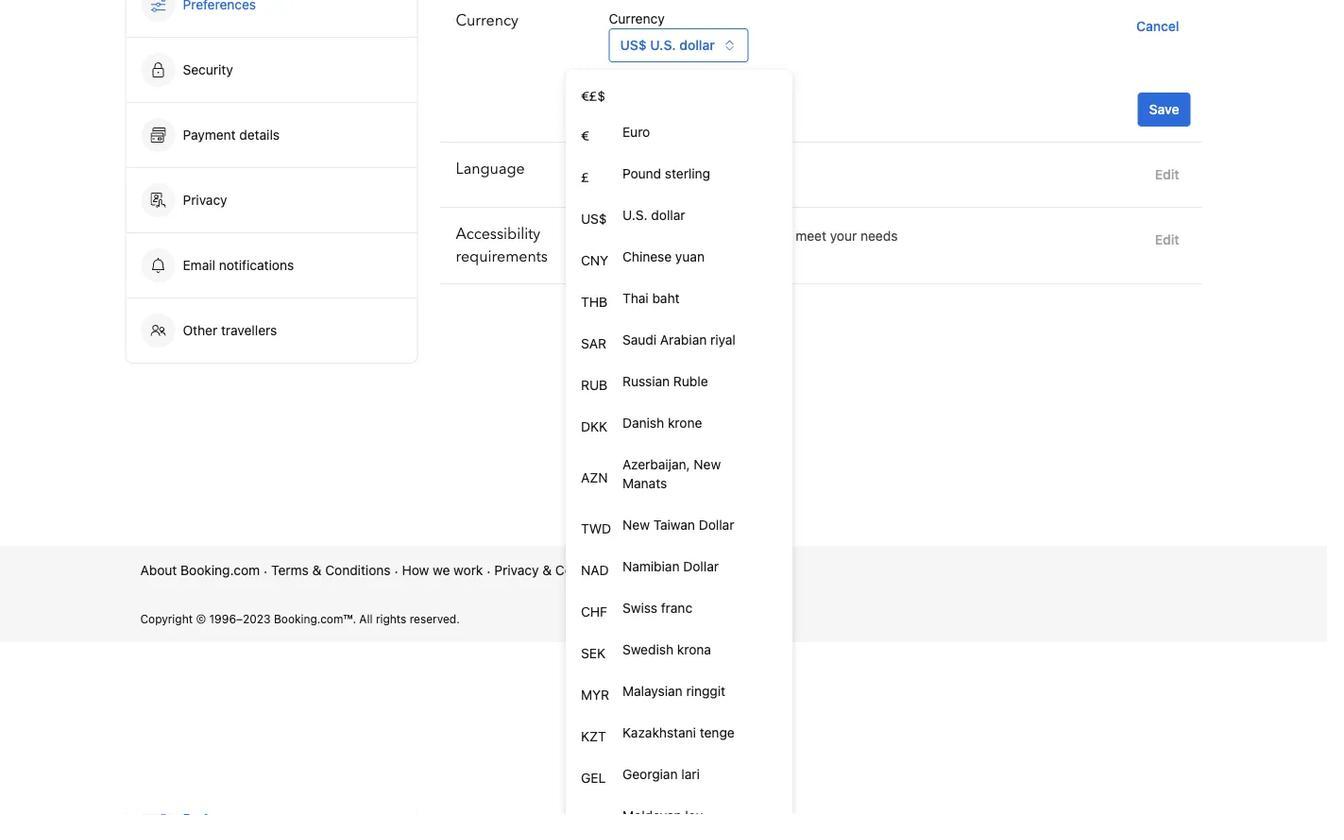 Task type: locate. For each thing, give the bounding box(es) containing it.
0 horizontal spatial u.s.
[[623, 207, 648, 223]]

baht
[[652, 291, 680, 306]]

& right the terms
[[312, 563, 322, 578]]

£
[[581, 170, 589, 185]]

dollar
[[680, 37, 715, 53], [651, 207, 685, 223]]

filter out properties that don't meet your needs
[[609, 228, 898, 244]]

1 edit button from the top
[[1148, 158, 1187, 192]]

2 edit button from the top
[[1148, 223, 1187, 257]]

how
[[402, 563, 429, 578]]

privacy right work
[[494, 563, 539, 578]]

payment details link
[[126, 103, 417, 167]]

dollar up out
[[651, 207, 685, 223]]

booking.com™.
[[274, 612, 356, 625]]

edit
[[1155, 167, 1180, 182], [1155, 232, 1180, 248]]

ringgit
[[686, 684, 726, 699]]

help centre
[[676, 563, 749, 578]]

don't
[[761, 228, 792, 244]]

meet
[[796, 228, 827, 244]]

krone
[[668, 415, 702, 431]]

us$ for us$ u.s. dollar
[[620, 37, 647, 53]]

privacy for privacy
[[183, 192, 227, 208]]

2 & from the left
[[543, 563, 552, 578]]

us$ up €£$ "button"
[[620, 37, 647, 53]]

0 vertical spatial dollar
[[699, 517, 735, 533]]

kazakhstani tenge
[[623, 725, 735, 741]]

0 vertical spatial new
[[694, 457, 721, 472]]

0 horizontal spatial privacy
[[183, 192, 227, 208]]

1 vertical spatial privacy
[[494, 563, 539, 578]]

email
[[183, 257, 215, 273]]

dollar
[[699, 517, 735, 533], [683, 559, 719, 574]]

1996–2023
[[209, 612, 271, 625]]

0 vertical spatial edit
[[1155, 167, 1180, 182]]

0 vertical spatial u.s.
[[650, 37, 676, 53]]

booking.com
[[181, 563, 260, 578]]

1 vertical spatial edit
[[1155, 232, 1180, 248]]

1 horizontal spatial &
[[543, 563, 552, 578]]

azerbaijan,
[[623, 457, 690, 472]]

sar
[[581, 336, 607, 351]]

1 vertical spatial edit button
[[1148, 223, 1187, 257]]

new down krone
[[694, 457, 721, 472]]

1 edit from the top
[[1155, 167, 1180, 182]]

0 vertical spatial edit button
[[1148, 158, 1187, 192]]

rights
[[376, 612, 407, 625]]

other
[[183, 323, 218, 338]]

1 horizontal spatial us$
[[620, 37, 647, 53]]

krona
[[677, 642, 711, 658]]

danish
[[623, 415, 664, 431]]

0 horizontal spatial us$
[[581, 211, 607, 227]]

1 horizontal spatial currency
[[609, 11, 665, 26]]

terms & conditions
[[271, 563, 391, 578]]

swedish
[[623, 642, 674, 658]]

2 currency from the left
[[609, 11, 665, 26]]

terms
[[271, 563, 309, 578]]

new left taiwan
[[623, 517, 650, 533]]

1 & from the left
[[312, 563, 322, 578]]

1 horizontal spatial privacy
[[494, 563, 539, 578]]

euro
[[623, 124, 650, 140]]

manats
[[623, 476, 667, 491]]

1 vertical spatial new
[[623, 517, 650, 533]]

0 vertical spatial privacy
[[183, 192, 227, 208]]

twd
[[581, 521, 611, 537]]

edit button for language
[[1148, 158, 1187, 192]]

american
[[639, 163, 697, 178]]

2 edit from the top
[[1155, 232, 1180, 248]]

gel
[[581, 771, 606, 786]]

privacy down payment
[[183, 192, 227, 208]]

u.s. up filter
[[623, 207, 648, 223]]

privacy & cookie statement link
[[494, 561, 664, 580]]

how we work
[[402, 563, 483, 578]]

us$ up cny
[[581, 211, 607, 227]]

taiwan
[[654, 517, 695, 533]]

security
[[183, 62, 233, 77]]

0 horizontal spatial &
[[312, 563, 322, 578]]

new
[[694, 457, 721, 472], [623, 517, 650, 533]]

1 vertical spatial us$
[[581, 211, 607, 227]]

u.s. up €£$ "button"
[[650, 37, 676, 53]]

1 vertical spatial u.s.
[[623, 207, 648, 223]]

saudi arabian riyal
[[623, 332, 736, 348]]

dollar up €£$ "button"
[[680, 37, 715, 53]]

edit button
[[1148, 158, 1187, 192], [1148, 223, 1187, 257]]

& left cookie
[[543, 563, 552, 578]]

russian ruble
[[623, 374, 708, 389]]

&
[[312, 563, 322, 578], [543, 563, 552, 578]]

statement
[[601, 563, 664, 578]]

1 horizontal spatial u.s.
[[650, 37, 676, 53]]

rub
[[581, 377, 608, 393]]

kazakhstani
[[623, 725, 696, 741]]

we
[[433, 563, 450, 578]]

& for privacy
[[543, 563, 552, 578]]

privacy & cookie statement
[[494, 563, 664, 578]]

0 vertical spatial us$
[[620, 37, 647, 53]]

notifications
[[219, 257, 294, 273]]

1 horizontal spatial new
[[694, 457, 721, 472]]

requirements
[[456, 247, 548, 267]]

currency
[[456, 10, 519, 31], [609, 11, 665, 26]]

tenge
[[700, 725, 735, 741]]

nad
[[581, 563, 609, 578]]

0 horizontal spatial currency
[[456, 10, 519, 31]]

security link
[[126, 38, 417, 102]]

pound
[[623, 166, 662, 181]]



Task type: vqa. For each thing, say whether or not it's contained in the screenshot.
travellers
yes



Task type: describe. For each thing, give the bounding box(es) containing it.
1 currency from the left
[[456, 10, 519, 31]]

sek
[[581, 646, 606, 661]]

edit for accessibility requirements
[[1155, 232, 1180, 248]]

azerbaijan, new manats
[[623, 457, 721, 491]]

accessibility
[[456, 224, 541, 245]]

copyright
[[140, 612, 193, 625]]

your
[[830, 228, 857, 244]]

language
[[456, 159, 525, 180]]

about
[[140, 563, 177, 578]]

1 vertical spatial dollar
[[651, 207, 685, 223]]

€£$ button
[[566, 74, 793, 111]]

new inside azerbaijan, new manats
[[694, 457, 721, 472]]

dkk
[[581, 419, 608, 435]]

& for terms
[[312, 563, 322, 578]]

details
[[239, 127, 280, 143]]

thai baht
[[623, 291, 680, 306]]

cookie
[[555, 563, 598, 578]]

email notifications link
[[126, 233, 417, 298]]

swiss
[[623, 600, 658, 616]]

american english
[[639, 163, 744, 178]]

namibian
[[623, 559, 680, 574]]

yuan
[[676, 249, 705, 265]]

other travellers
[[183, 323, 277, 338]]

franc
[[661, 600, 693, 616]]

sterling
[[665, 166, 711, 181]]

georgian
[[623, 767, 678, 782]]

conditions
[[325, 563, 391, 578]]

all
[[359, 612, 373, 625]]

cancel button
[[1129, 9, 1187, 43]]

travellers
[[221, 323, 277, 338]]

russian
[[623, 374, 670, 389]]

us$ u.s. dollar
[[620, 37, 715, 53]]

azn
[[581, 470, 608, 486]]

0 vertical spatial dollar
[[680, 37, 715, 53]]

that
[[733, 228, 757, 244]]

lari
[[682, 767, 700, 782]]

edit for language
[[1155, 167, 1180, 182]]

about booking.com link
[[140, 561, 260, 580]]

cancel
[[1137, 18, 1180, 34]]

needs
[[861, 228, 898, 244]]

kzt
[[581, 729, 607, 745]]

save
[[1150, 102, 1180, 117]]

edit button for accessibility requirements
[[1148, 223, 1187, 257]]

thb
[[581, 294, 608, 310]]

saudi
[[623, 332, 657, 348]]

work
[[454, 563, 483, 578]]

ruble
[[674, 374, 708, 389]]

terms & conditions link
[[271, 561, 391, 580]]

help centre link
[[676, 561, 749, 580]]

how we work link
[[402, 561, 483, 580]]

u.s. dollar
[[623, 207, 685, 223]]

myr
[[581, 687, 610, 703]]

us$ for us$
[[581, 211, 607, 227]]

other travellers link
[[126, 299, 417, 363]]

swedish krona
[[623, 642, 711, 658]]

chinese yuan
[[623, 249, 705, 265]]

filter
[[609, 228, 640, 244]]

help
[[676, 563, 704, 578]]

cny
[[581, 253, 609, 268]]

privacy for privacy & cookie statement
[[494, 563, 539, 578]]

malaysian
[[623, 684, 683, 699]]

thai
[[623, 291, 649, 306]]

€£$
[[581, 88, 606, 104]]

©
[[196, 612, 206, 625]]

centre
[[708, 563, 749, 578]]

privacy link
[[126, 168, 417, 232]]

danish krone
[[623, 415, 702, 431]]

1 vertical spatial dollar
[[683, 559, 719, 574]]

accessibility requirements
[[456, 224, 548, 267]]

georgian lari
[[623, 767, 700, 782]]

0 horizontal spatial new
[[623, 517, 650, 533]]

€
[[581, 128, 589, 144]]

english
[[700, 163, 744, 178]]

properties
[[667, 228, 729, 244]]

copyright © 1996–2023 booking.com™. all rights reserved.
[[140, 612, 460, 625]]

pound sterling
[[623, 166, 711, 181]]

save button
[[1138, 93, 1191, 127]]

chinese
[[623, 249, 672, 265]]

swiss franc
[[623, 600, 693, 616]]

arabian
[[660, 332, 707, 348]]

out
[[643, 228, 663, 244]]

new taiwan dollar
[[623, 517, 735, 533]]

about booking.com
[[140, 563, 260, 578]]

payment
[[183, 127, 236, 143]]

reserved.
[[410, 612, 460, 625]]



